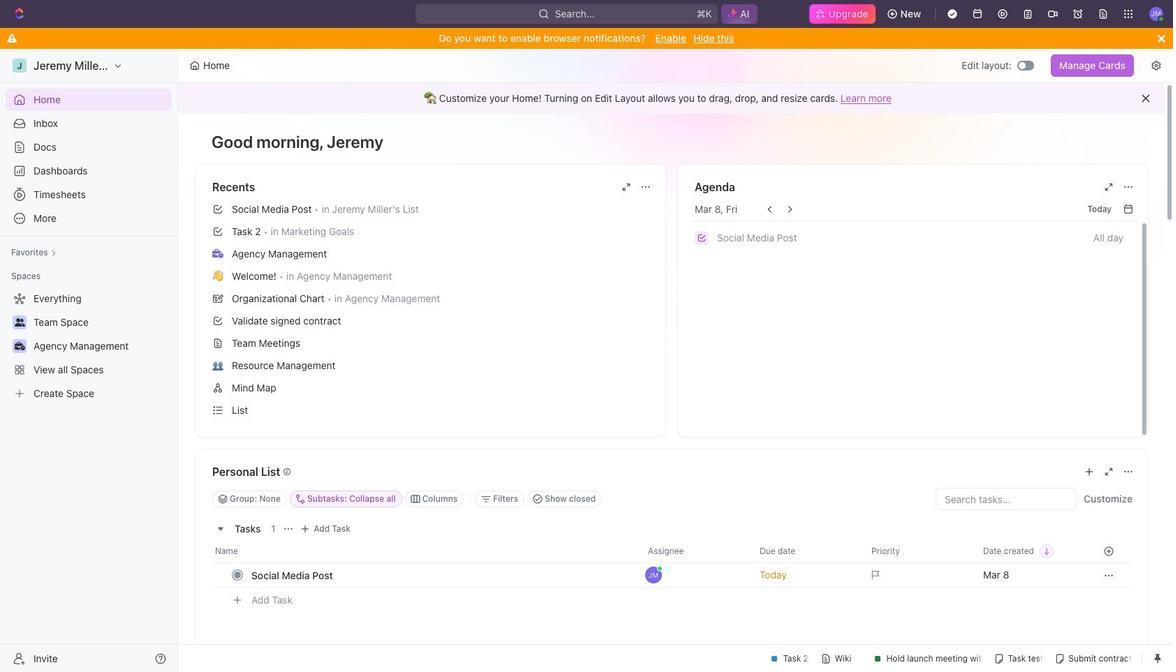 Task type: locate. For each thing, give the bounding box(es) containing it.
user group image
[[14, 319, 25, 327]]

sidebar navigation
[[0, 49, 181, 673]]

0 vertical spatial business time image
[[212, 249, 224, 258]]

1 horizontal spatial business time image
[[212, 249, 224, 258]]

tree
[[6, 288, 172, 405]]

tree inside sidebar navigation
[[6, 288, 172, 405]]

alert
[[178, 83, 1166, 114]]

Search tasks... text field
[[937, 489, 1077, 510]]

business time image
[[212, 249, 224, 258], [14, 342, 25, 351]]

1 vertical spatial business time image
[[14, 342, 25, 351]]

0 horizontal spatial business time image
[[14, 342, 25, 351]]



Task type: vqa. For each thing, say whether or not it's contained in the screenshot.
tree inside Sidebar navigation
yes



Task type: describe. For each thing, give the bounding box(es) containing it.
jeremy miller's workspace, , element
[[13, 59, 27, 73]]



